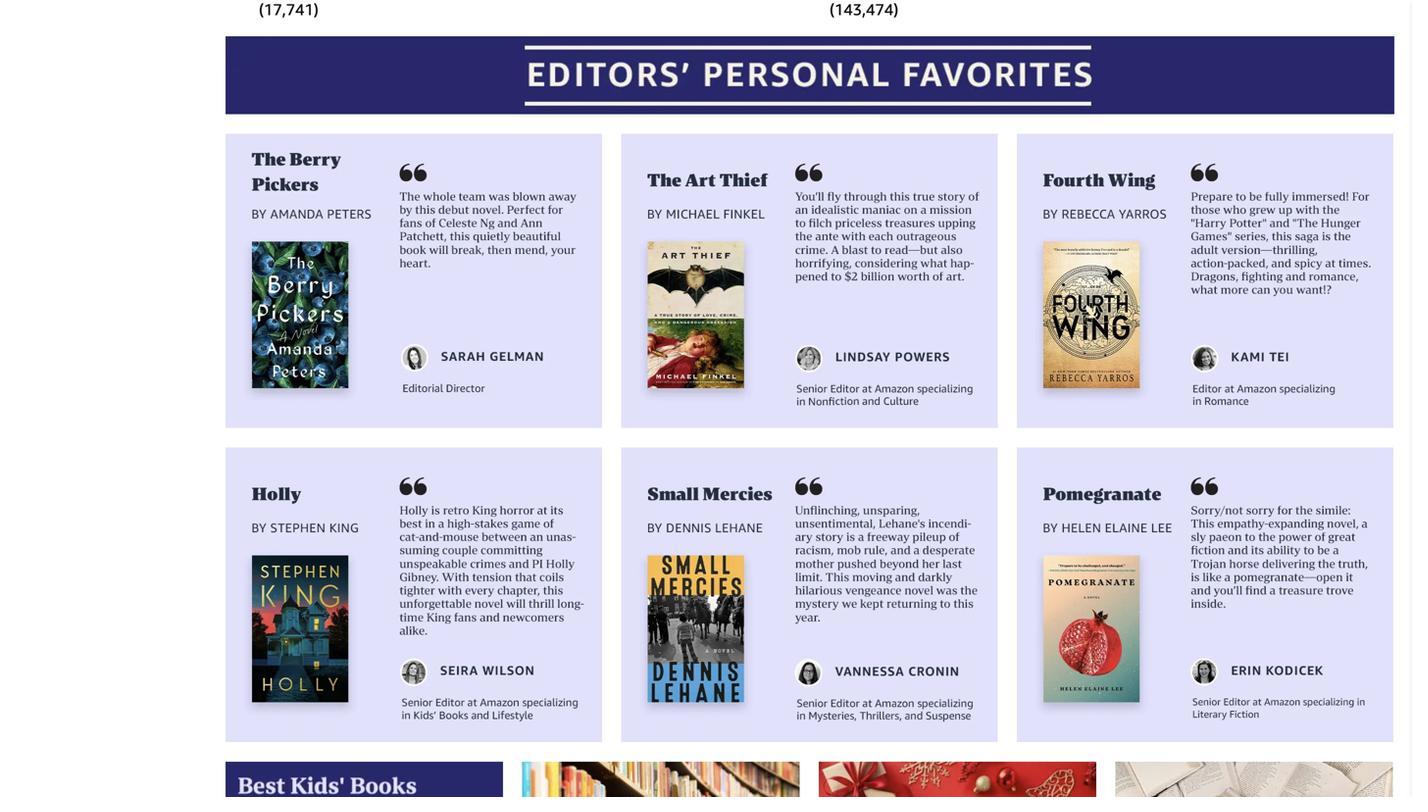 Task type: describe. For each thing, give the bounding box(es) containing it.
amazon book review image
[[1115, 762, 1393, 797]]

pomegranate by helen elaine lee image
[[1017, 448, 1393, 742]]

the berry pickers by amanda peters image
[[226, 134, 602, 428]]

holly by stephen king image
[[226, 448, 602, 742]]

best kids' books of 2023 image
[[226, 762, 503, 797]]

amazon editors' top 100 image
[[522, 762, 800, 797]]

holiday gift picks image
[[819, 762, 1096, 797]]



Task type: vqa. For each thing, say whether or not it's contained in the screenshot.
Editors' Personal Picks image
yes



Task type: locate. For each thing, give the bounding box(es) containing it.
editors' personal picks image
[[226, 36, 1395, 114]]

list
[[226, 0, 1395, 25]]

small mercies by dennis lehane image
[[621, 448, 998, 742]]

the art thief by michael finkel image
[[621, 134, 998, 428]]

fourth wing by rebecca yarros image
[[1017, 134, 1393, 428]]



